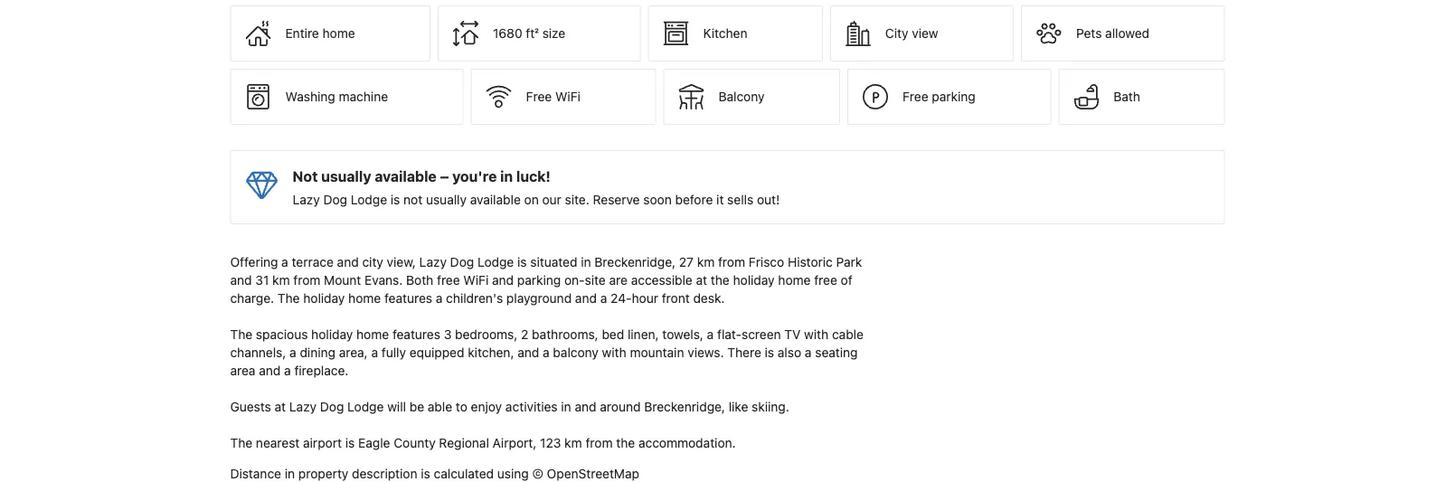Task type: locate. For each thing, give the bounding box(es) containing it.
of
[[841, 273, 853, 288]]

free left of
[[814, 273, 837, 288]]

0 vertical spatial usually
[[321, 168, 371, 185]]

1 horizontal spatial usually
[[426, 192, 467, 207]]

0 vertical spatial features
[[384, 291, 432, 306]]

lazy up both
[[419, 255, 447, 270]]

free
[[437, 273, 460, 288], [814, 273, 837, 288]]

0 horizontal spatial with
[[602, 345, 626, 360]]

0 horizontal spatial available
[[375, 168, 437, 185]]

with
[[804, 327, 829, 342], [602, 345, 626, 360]]

it
[[716, 192, 724, 207]]

and left 31 at the left of the page
[[230, 273, 252, 288]]

towels,
[[662, 327, 703, 342]]

km right 27
[[697, 255, 715, 270]]

km
[[697, 255, 715, 270], [272, 273, 290, 288], [564, 436, 582, 450]]

lazy down fireplace.
[[289, 399, 317, 414]]

the up desk. at the bottom
[[711, 273, 730, 288]]

entire home
[[285, 26, 355, 41]]

usually
[[321, 168, 371, 185], [426, 192, 467, 207]]

0 vertical spatial holiday
[[733, 273, 775, 288]]

3
[[444, 327, 452, 342]]

skiing.
[[752, 399, 789, 414]]

1 vertical spatial the
[[616, 436, 635, 450]]

at up desk. at the bottom
[[696, 273, 707, 288]]

1 free from the left
[[526, 89, 552, 104]]

from down the terrace
[[293, 273, 321, 288]]

in
[[500, 168, 513, 185], [581, 255, 591, 270], [561, 399, 571, 414], [285, 466, 295, 481]]

activities
[[505, 399, 558, 414]]

2 free from the left
[[903, 89, 928, 104]]

1 vertical spatial available
[[470, 192, 521, 207]]

0 vertical spatial the
[[711, 273, 730, 288]]

home down evans.
[[348, 291, 381, 306]]

1 vertical spatial breckenridge,
[[644, 399, 725, 414]]

1 vertical spatial the
[[230, 327, 252, 342]]

holiday
[[733, 273, 775, 288], [303, 291, 345, 306], [311, 327, 353, 342]]

nearest
[[256, 436, 300, 450]]

0 horizontal spatial wifi
[[463, 273, 489, 288]]

1 horizontal spatial available
[[470, 192, 521, 207]]

a down bathrooms,
[[543, 345, 550, 360]]

with down bed
[[602, 345, 626, 360]]

wifi down size
[[555, 89, 580, 104]]

available up not on the top left
[[375, 168, 437, 185]]

sells
[[727, 192, 753, 207]]

distance in property description is calculated using © openstreetmap
[[230, 466, 639, 481]]

reserve
[[593, 192, 640, 207]]

features down both
[[384, 291, 432, 306]]

free for free wifi
[[526, 89, 552, 104]]

lodge left not on the top left
[[351, 192, 387, 207]]

dog up the terrace
[[323, 192, 347, 207]]

usually down –
[[426, 192, 467, 207]]

1 horizontal spatial free
[[814, 273, 837, 288]]

1 horizontal spatial the
[[711, 273, 730, 288]]

a left fireplace.
[[284, 363, 291, 378]]

1 vertical spatial at
[[275, 399, 286, 414]]

the right charge.
[[277, 291, 300, 306]]

1 vertical spatial km
[[272, 273, 290, 288]]

eagle
[[358, 436, 390, 450]]

a up views. in the left of the page
[[707, 327, 714, 342]]

ft²
[[526, 26, 539, 41]]

parking down view
[[932, 89, 976, 104]]

at right guests
[[275, 399, 286, 414]]

from left frisco
[[718, 255, 745, 270]]

free parking
[[903, 89, 976, 104]]

the
[[711, 273, 730, 288], [616, 436, 635, 450]]

1 horizontal spatial from
[[586, 436, 613, 450]]

a left fully
[[371, 345, 378, 360]]

0 vertical spatial parking
[[932, 89, 976, 104]]

home right entire
[[322, 26, 355, 41]]

lodge inside the not usually available – you're in luck! lazy dog lodge is not usually available on our site. reserve soon before it sells out!
[[351, 192, 387, 207]]

1 horizontal spatial at
[[696, 273, 707, 288]]

0 horizontal spatial free
[[526, 89, 552, 104]]

from
[[718, 255, 745, 270], [293, 273, 321, 288], [586, 436, 613, 450]]

kitchen,
[[468, 345, 514, 360]]

the up distance
[[230, 436, 252, 450]]

mountain
[[630, 345, 684, 360]]

description
[[352, 466, 417, 481]]

2
[[521, 327, 529, 342]]

offering a terrace and city view, lazy dog lodge is situated in breckenridge, 27 km from frisco historic park and 31 km from mount evans. both free wifi and parking on-site are accessible at the holiday home free of charge. the holiday home features a children's playground and a 24-hour front desk. the spacious holiday home features 3 bedrooms, 2 bathrooms, bed linen, towels, a flat-screen tv with cable channels, a dining area, a fully equipped kitchen, and a balcony with mountain views. there is also a seating area and a fireplace. guests at lazy dog lodge will be able to enjoy activities in and around breckenridge, like skiing. the nearest airport is eagle county regional airport, 123 km from the accommodation.
[[230, 255, 867, 450]]

wifi
[[555, 89, 580, 104], [463, 273, 489, 288]]

0 vertical spatial dog
[[323, 192, 347, 207]]

0 horizontal spatial at
[[275, 399, 286, 414]]

0 horizontal spatial usually
[[321, 168, 371, 185]]

charge.
[[230, 291, 274, 306]]

desk.
[[693, 291, 725, 306]]

site.
[[565, 192, 589, 207]]

km right 31 at the left of the page
[[272, 273, 290, 288]]

a
[[281, 255, 288, 270], [436, 291, 443, 306], [600, 291, 607, 306], [707, 327, 714, 342], [289, 345, 296, 360], [371, 345, 378, 360], [543, 345, 550, 360], [805, 345, 812, 360], [284, 363, 291, 378]]

a left children's
[[436, 291, 443, 306]]

city view
[[885, 26, 938, 41]]

the
[[277, 291, 300, 306], [230, 327, 252, 342], [230, 436, 252, 450]]

0 vertical spatial from
[[718, 255, 745, 270]]

in left "luck!"
[[500, 168, 513, 185]]

0 horizontal spatial parking
[[517, 273, 561, 288]]

lazy down not
[[293, 192, 320, 207]]

and down 2
[[518, 345, 539, 360]]

historic
[[788, 255, 833, 270]]

dog
[[323, 192, 347, 207], [450, 255, 474, 270], [320, 399, 344, 414]]

0 horizontal spatial the
[[616, 436, 635, 450]]

breckenridge,
[[594, 255, 676, 270], [644, 399, 725, 414]]

our
[[542, 192, 561, 207]]

lodge up children's
[[477, 255, 514, 270]]

is left not on the top left
[[391, 192, 400, 207]]

2 vertical spatial lazy
[[289, 399, 317, 414]]

1 horizontal spatial parking
[[932, 89, 976, 104]]

1 horizontal spatial with
[[804, 327, 829, 342]]

parking inside offering a terrace and city view, lazy dog lodge is situated in breckenridge, 27 km from frisco historic park and 31 km from mount evans. both free wifi and parking on-site are accessible at the holiday home free of charge. the holiday home features a children's playground and a 24-hour front desk. the spacious holiday home features 3 bedrooms, 2 bathrooms, bed linen, towels, a flat-screen tv with cable channels, a dining area, a fully equipped kitchen, and a balcony with mountain views. there is also a seating area and a fireplace. guests at lazy dog lodge will be able to enjoy activities in and around breckenridge, like skiing. the nearest airport is eagle county regional airport, 123 km from the accommodation.
[[517, 273, 561, 288]]

enjoy
[[471, 399, 502, 414]]

a right also
[[805, 345, 812, 360]]

0 horizontal spatial from
[[293, 273, 321, 288]]

1 horizontal spatial wifi
[[555, 89, 580, 104]]

2 free from the left
[[814, 273, 837, 288]]

1 vertical spatial holiday
[[303, 291, 345, 306]]

and up mount
[[337, 255, 359, 270]]

dog up airport
[[320, 399, 344, 414]]

not usually available – you're in luck! lazy dog lodge is not usually available on our site. reserve soon before it sells out!
[[293, 168, 780, 207]]

and
[[337, 255, 359, 270], [230, 273, 252, 288], [492, 273, 514, 288], [575, 291, 597, 306], [518, 345, 539, 360], [259, 363, 281, 378], [575, 399, 596, 414]]

dog up children's
[[450, 255, 474, 270]]

balcony button
[[663, 69, 840, 125]]

with right tv
[[804, 327, 829, 342]]

is left situated
[[517, 255, 527, 270]]

31
[[255, 273, 269, 288]]

usually right not
[[321, 168, 371, 185]]

1 vertical spatial lodge
[[477, 255, 514, 270]]

breckenridge, up accommodation.
[[644, 399, 725, 414]]

at
[[696, 273, 707, 288], [275, 399, 286, 414]]

wifi up children's
[[463, 273, 489, 288]]

regional
[[439, 436, 489, 450]]

free wifi button
[[471, 69, 656, 125]]

breckenridge, up are
[[594, 255, 676, 270]]

features up equipped
[[392, 327, 440, 342]]

holiday down frisco
[[733, 273, 775, 288]]

1 vertical spatial with
[[602, 345, 626, 360]]

km right 123
[[564, 436, 582, 450]]

also
[[778, 345, 801, 360]]

terrace
[[292, 255, 334, 270]]

free right both
[[437, 273, 460, 288]]

2 vertical spatial from
[[586, 436, 613, 450]]

0 vertical spatial lodge
[[351, 192, 387, 207]]

1 vertical spatial parking
[[517, 273, 561, 288]]

1 vertical spatial features
[[392, 327, 440, 342]]

parking
[[932, 89, 976, 104], [517, 273, 561, 288]]

1680 ft² size
[[493, 26, 565, 41]]

parking up "playground"
[[517, 273, 561, 288]]

is
[[391, 192, 400, 207], [517, 255, 527, 270], [765, 345, 774, 360], [345, 436, 355, 450], [421, 466, 430, 481]]

free down city view button
[[903, 89, 928, 104]]

is inside the not usually available – you're in luck! lazy dog lodge is not usually available on our site. reserve soon before it sells out!
[[391, 192, 400, 207]]

lodge left will
[[347, 399, 384, 414]]

27
[[679, 255, 694, 270]]

0 vertical spatial wifi
[[555, 89, 580, 104]]

in up site
[[581, 255, 591, 270]]

machine
[[339, 89, 388, 104]]

equipped
[[409, 345, 464, 360]]

–
[[440, 168, 449, 185]]

0 horizontal spatial free
[[437, 273, 460, 288]]

county
[[394, 436, 436, 450]]

luck!
[[516, 168, 551, 185]]

home
[[322, 26, 355, 41], [778, 273, 811, 288], [348, 291, 381, 306], [356, 327, 389, 342]]

2 vertical spatial km
[[564, 436, 582, 450]]

free down 1680 ft² size button
[[526, 89, 552, 104]]

from up openstreetmap
[[586, 436, 613, 450]]

spacious
[[256, 327, 308, 342]]

home up area,
[[356, 327, 389, 342]]

0 horizontal spatial km
[[272, 273, 290, 288]]

lodge
[[351, 192, 387, 207], [477, 255, 514, 270], [347, 399, 384, 414]]

the up "channels,"
[[230, 327, 252, 342]]

©
[[532, 466, 543, 481]]

size
[[542, 26, 565, 41]]

features
[[384, 291, 432, 306], [392, 327, 440, 342]]

0 vertical spatial breckenridge,
[[594, 255, 676, 270]]

a left the terrace
[[281, 255, 288, 270]]

0 vertical spatial lazy
[[293, 192, 320, 207]]

cable
[[832, 327, 864, 342]]

holiday up dining
[[311, 327, 353, 342]]

1 vertical spatial wifi
[[463, 273, 489, 288]]

1 horizontal spatial free
[[903, 89, 928, 104]]

guests
[[230, 399, 271, 414]]

holiday down mount
[[303, 291, 345, 306]]

0 vertical spatial at
[[696, 273, 707, 288]]

available down the you're
[[470, 192, 521, 207]]

children's
[[446, 291, 503, 306]]

2 horizontal spatial km
[[697, 255, 715, 270]]

1 free from the left
[[437, 273, 460, 288]]

and left around
[[575, 399, 596, 414]]

the down around
[[616, 436, 635, 450]]

home down historic
[[778, 273, 811, 288]]



Task type: describe. For each thing, give the bounding box(es) containing it.
views.
[[688, 345, 724, 360]]

bath
[[1114, 89, 1140, 104]]

on-
[[564, 273, 585, 288]]

in down "nearest"
[[285, 466, 295, 481]]

washing machine
[[285, 89, 388, 104]]

0 vertical spatial available
[[375, 168, 437, 185]]

openstreetmap
[[547, 466, 639, 481]]

1 horizontal spatial km
[[564, 436, 582, 450]]

kitchen button
[[648, 6, 823, 62]]

linen,
[[628, 327, 659, 342]]

be
[[409, 399, 424, 414]]

entire home button
[[230, 6, 431, 62]]

offering
[[230, 255, 278, 270]]

is down county
[[421, 466, 430, 481]]

123
[[540, 436, 561, 450]]

view,
[[387, 255, 416, 270]]

2 vertical spatial the
[[230, 436, 252, 450]]

2 vertical spatial holiday
[[311, 327, 353, 342]]

bath button
[[1058, 69, 1225, 125]]

tv
[[784, 327, 801, 342]]

there
[[727, 345, 761, 360]]

wifi inside button
[[555, 89, 580, 104]]

in inside the not usually available – you're in luck! lazy dog lodge is not usually available on our site. reserve soon before it sells out!
[[500, 168, 513, 185]]

0 vertical spatial the
[[277, 291, 300, 306]]

to
[[456, 399, 467, 414]]

0 vertical spatial km
[[697, 255, 715, 270]]

airport
[[303, 436, 342, 450]]

dog inside the not usually available – you're in luck! lazy dog lodge is not usually available on our site. reserve soon before it sells out!
[[323, 192, 347, 207]]

allowed
[[1105, 26, 1150, 41]]

frisco
[[749, 255, 784, 270]]

1680
[[493, 26, 522, 41]]

1680 ft² size button
[[438, 6, 641, 62]]

1 vertical spatial lazy
[[419, 255, 447, 270]]

both
[[406, 273, 433, 288]]

before
[[675, 192, 713, 207]]

free parking button
[[847, 69, 1051, 125]]

dining
[[300, 345, 335, 360]]

will
[[387, 399, 406, 414]]

city view button
[[830, 6, 1014, 62]]

balcony
[[718, 89, 765, 104]]

evans.
[[365, 273, 403, 288]]

2 vertical spatial lodge
[[347, 399, 384, 414]]

is left eagle at the left of page
[[345, 436, 355, 450]]

pets allowed button
[[1021, 6, 1225, 62]]

entire
[[285, 26, 319, 41]]

wifi inside offering a terrace and city view, lazy dog lodge is situated in breckenridge, 27 km from frisco historic park and 31 km from mount evans. both free wifi and parking on-site are accessible at the holiday home free of charge. the holiday home features a children's playground and a 24-hour front desk. the spacious holiday home features 3 bedrooms, 2 bathrooms, bed linen, towels, a flat-screen tv with cable channels, a dining area, a fully equipped kitchen, and a balcony with mountain views. there is also a seating area and a fireplace. guests at lazy dog lodge will be able to enjoy activities in and around breckenridge, like skiing. the nearest airport is eagle county regional airport, 123 km from the accommodation.
[[463, 273, 489, 288]]

0 vertical spatial with
[[804, 327, 829, 342]]

using
[[497, 466, 529, 481]]

bathrooms,
[[532, 327, 598, 342]]

is down screen
[[765, 345, 774, 360]]

balcony
[[553, 345, 599, 360]]

parking inside button
[[932, 89, 976, 104]]

free for free parking
[[903, 89, 928, 104]]

flat-
[[717, 327, 742, 342]]

mount
[[324, 273, 361, 288]]

and down site
[[575, 291, 597, 306]]

on
[[524, 192, 539, 207]]

calculated
[[434, 466, 494, 481]]

not
[[403, 192, 423, 207]]

1 vertical spatial dog
[[450, 255, 474, 270]]

free wifi
[[526, 89, 580, 104]]

and down "channels,"
[[259, 363, 281, 378]]

city
[[885, 26, 908, 41]]

like
[[729, 399, 748, 414]]

area,
[[339, 345, 368, 360]]

you're
[[452, 168, 497, 185]]

kitchen
[[703, 26, 747, 41]]

channels,
[[230, 345, 286, 360]]

soon
[[643, 192, 672, 207]]

around
[[600, 399, 641, 414]]

1 vertical spatial usually
[[426, 192, 467, 207]]

out!
[[757, 192, 780, 207]]

pets allowed
[[1076, 26, 1150, 41]]

2 vertical spatial dog
[[320, 399, 344, 414]]

in right activities
[[561, 399, 571, 414]]

site
[[585, 273, 606, 288]]

hour
[[632, 291, 658, 306]]

washing machine button
[[230, 69, 464, 125]]

home inside entire home button
[[322, 26, 355, 41]]

are
[[609, 273, 628, 288]]

screen
[[742, 327, 781, 342]]

front
[[662, 291, 690, 306]]

2 horizontal spatial from
[[718, 255, 745, 270]]

washing
[[285, 89, 335, 104]]

a left 24-
[[600, 291, 607, 306]]

view
[[912, 26, 938, 41]]

a down spacious
[[289, 345, 296, 360]]

airport,
[[493, 436, 537, 450]]

lazy inside the not usually available – you're in luck! lazy dog lodge is not usually available on our site. reserve soon before it sells out!
[[293, 192, 320, 207]]

pets
[[1076, 26, 1102, 41]]

able
[[428, 399, 452, 414]]

accessible
[[631, 273, 693, 288]]

property
[[298, 466, 348, 481]]

and up children's
[[492, 273, 514, 288]]

1 vertical spatial from
[[293, 273, 321, 288]]

not
[[293, 168, 318, 185]]

seating
[[815, 345, 858, 360]]



Task type: vqa. For each thing, say whether or not it's contained in the screenshot.
the rightmost "With"
yes



